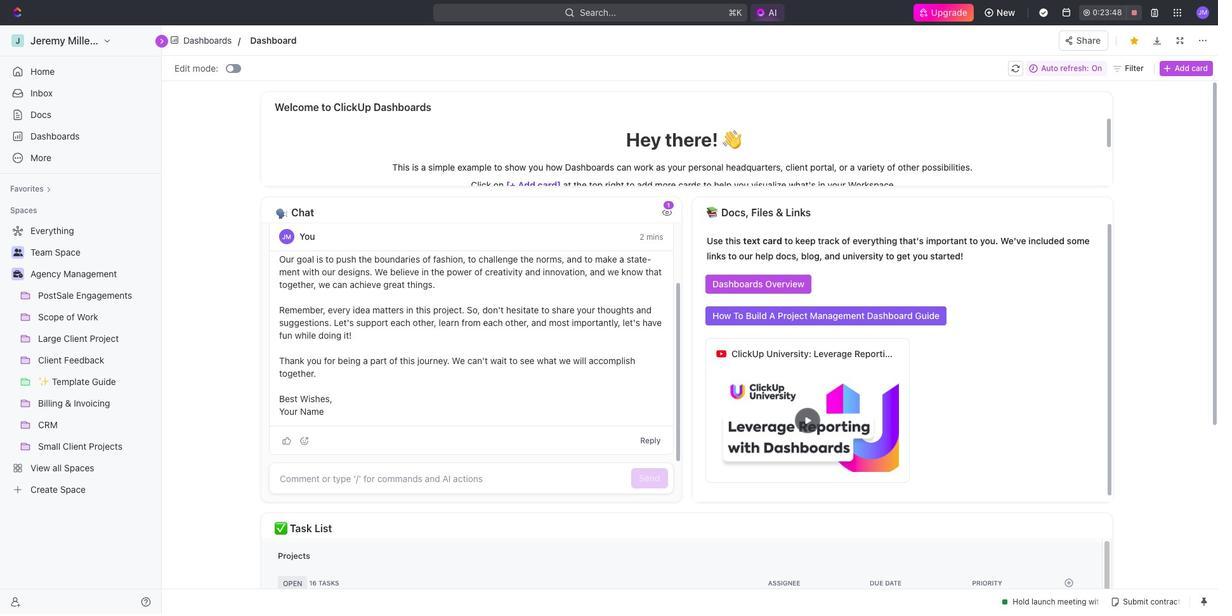 Task type: describe. For each thing, give the bounding box(es) containing it.
a inside welcome to our exciting fashion project! this is a unique opportunity for us all to come to gether and create something truly special. we're thrilled to have each one of you on board.
[[475, 216, 480, 226]]

a inside thank you for being a part of this journey. we can't wait to see what we will accomplish together.
[[363, 355, 368, 366]]

how
[[546, 162, 563, 173]]

each inside welcome to our exciting fashion project! this is a unique opportunity for us all to come to gether and create something truly special. we're thrilled to have each one of you on board.
[[543, 228, 563, 239]]

with inside the our goal is to push the boundaries of fashion, to challenge the norms, and to make a state ment with our designs. we believe in the power of creativity and innovation, and we know that together, we can achieve great things.
[[302, 266, 320, 277]]

tree inside sidebar "navigation"
[[5, 221, 156, 500]]

dashboards inside clickup university: leverage reporting with dashboards link
[[918, 348, 969, 359]]

clickup university: leverage reporting with dashboards
[[731, 348, 969, 359]]

all inside sidebar "navigation"
[[53, 462, 62, 473]]

mins
[[646, 232, 663, 241]]

template
[[52, 376, 89, 387]]

📚
[[706, 207, 719, 218]]

due
[[870, 579, 883, 587]]

[+
[[506, 180, 516, 190]]

chat
[[291, 207, 314, 218]]

🗣 chat button
[[274, 204, 653, 221]]

more
[[655, 180, 676, 190]]

assignee button
[[735, 579, 836, 587]]

& inside sidebar "navigation"
[[65, 398, 71, 409]]

space for create space
[[60, 484, 86, 495]]

can inside the our goal is to push the boundaries of fashion, to challenge the norms, and to make a state ment with our designs. we believe in the power of creativity and innovation, and we know that together, we can achieve great things.
[[333, 279, 347, 290]]

home link
[[5, 62, 156, 82]]

exciting
[[346, 216, 378, 226]]

started!
[[930, 251, 963, 261]]

reply button
[[635, 433, 666, 448]]

links
[[786, 207, 811, 218]]

build
[[746, 310, 767, 321]]

remember, every idea matters in this project. so, don't hesitate to share your thoughts and suggestions. let's support each other, learn from each other, and most importantly, let's have fun while doing it!
[[279, 305, 664, 341]]

user group image
[[13, 249, 23, 256]]

our
[[279, 254, 294, 265]]

our goal is to push the boundaries of fashion, to challenge the norms, and to make a state ment with our designs. we believe in the power of creativity and innovation, and we know that together, we can achieve great things.
[[279, 254, 664, 290]]

this inside welcome to our exciting fashion project! this is a unique opportunity for us all to come to gether and create something truly special. we're thrilled to have each one of you on board.
[[446, 216, 463, 226]]

most
[[549, 317, 569, 328]]

will
[[573, 355, 586, 366]]

0 vertical spatial we
[[608, 266, 619, 277]]

we're
[[454, 228, 478, 239]]

make
[[595, 254, 617, 265]]

feedback
[[64, 355, 104, 365]]

jm inside jm dropdown button
[[1198, 8, 1207, 16]]

create space
[[30, 484, 86, 495]]

✅ task list button
[[274, 520, 1100, 537]]

more
[[30, 152, 51, 163]]

show
[[505, 162, 526, 173]]

of inside 'link'
[[66, 311, 75, 322]]

0 horizontal spatial this
[[392, 162, 410, 173]]

best
[[279, 393, 297, 404]]

1 vertical spatial your
[[828, 180, 846, 190]]

for inside welcome to our exciting fashion project! this is a unique opportunity for us all to come to gether and create something truly special. we're thrilled to have each one of you on board.
[[562, 216, 574, 226]]

support
[[356, 317, 388, 328]]

possibilities.
[[922, 162, 973, 173]]

tasks
[[318, 579, 339, 587]]

add
[[637, 180, 653, 190]]

power
[[447, 266, 472, 277]]

🗣
[[275, 207, 289, 218]]

0 vertical spatial on
[[493, 180, 504, 190]]

leverage
[[814, 348, 852, 359]]

mode:
[[193, 62, 218, 73]]

new
[[997, 7, 1015, 18]]

0 vertical spatial guide
[[915, 310, 940, 321]]

welcome for welcome to clickup dashboards
[[275, 102, 319, 113]]

2 horizontal spatial in
[[818, 180, 825, 190]]

2
[[640, 232, 644, 241]]

create space link
[[5, 480, 154, 500]]

billing
[[38, 398, 63, 409]]

small client projects link
[[38, 436, 154, 457]]

client feedback
[[38, 355, 104, 365]]

0 horizontal spatial help
[[714, 180, 732, 190]]

get
[[897, 251, 910, 261]]

right
[[605, 180, 624, 190]]

0 horizontal spatial card
[[763, 235, 782, 246]]

0 horizontal spatial each
[[391, 317, 410, 328]]

push
[[336, 254, 356, 265]]

0 horizontal spatial dashboards link
[[5, 126, 156, 147]]

filter button
[[1110, 61, 1149, 76]]

on inside welcome to our exciting fashion project! this is a unique opportunity for us all to come to gether and create something truly special. we're thrilled to have each one of you on board.
[[611, 228, 621, 239]]

sidebar navigation
[[0, 25, 164, 614]]

click
[[471, 180, 491, 190]]

your inside remember, every idea matters in this project. so, don't hesitate to share your thoughts and suggestions. let's support each other, learn from each other, and most importantly, let's have fun while doing it!
[[577, 305, 595, 315]]

boundaries
[[374, 254, 420, 265]]

and up "let's"
[[636, 305, 652, 315]]

jeremy miller's workspace
[[30, 35, 157, 46]]

you inside to keep track of everything that's important to you. we've included some links to our help docs, blog, and university to get you started!
[[913, 251, 928, 261]]

variety
[[857, 162, 885, 173]]

guide inside sidebar "navigation"
[[92, 376, 116, 387]]

portal,
[[810, 162, 837, 173]]

space for team space
[[55, 247, 80, 258]]

refresh:
[[1060, 63, 1089, 73]]

name
[[300, 406, 324, 417]]

workspace
[[105, 35, 157, 46]]

team space link
[[30, 242, 154, 263]]

and up innovation,
[[567, 254, 582, 265]]

fashion,
[[433, 254, 466, 265]]

0 vertical spatial this
[[725, 235, 741, 246]]

thrilled
[[480, 228, 509, 239]]

come
[[610, 216, 633, 226]]

0 horizontal spatial we
[[319, 279, 330, 290]]

board.
[[624, 228, 650, 239]]

have inside welcome to our exciting fashion project! this is a unique opportunity for us all to come to gether and create something truly special. we're thrilled to have each one of you on board.
[[522, 228, 541, 239]]

a inside the our goal is to push the boundaries of fashion, to challenge the norms, and to make a state ment with our designs. we believe in the power of creativity and innovation, and we know that together, we can achieve great things.
[[619, 254, 624, 265]]

a left simple
[[421, 162, 426, 173]]

university
[[843, 251, 883, 261]]

0 vertical spatial project
[[778, 310, 808, 321]]

billing & invoicing
[[38, 398, 110, 409]]

headquarters,
[[726, 162, 783, 173]]

a right or
[[850, 162, 855, 173]]

goal
[[297, 254, 314, 265]]

& inside 'button'
[[776, 207, 783, 218]]

auto refresh: on
[[1041, 63, 1102, 73]]

thank
[[279, 355, 304, 366]]

of left other on the top
[[887, 162, 895, 173]]

every
[[328, 305, 350, 315]]

of inside to keep track of everything that's important to you. we've included some links to our help docs, blog, and university to get you started!
[[842, 235, 850, 246]]

ai
[[768, 7, 777, 18]]

us
[[576, 216, 586, 226]]

the up designs.
[[359, 254, 372, 265]]

1 horizontal spatial dashboards link
[[167, 31, 236, 49]]

welcome to our exciting fashion project! this is a unique opportunity for us all to come to gether and create something truly special. we're thrilled to have each one of you on board.
[[279, 216, 650, 239]]

truly
[[400, 228, 418, 239]]

team space
[[30, 247, 80, 258]]

project inside sidebar "navigation"
[[90, 333, 119, 344]]

filter button
[[1110, 61, 1149, 76]]

spaces inside tree
[[64, 462, 94, 473]]

together.
[[279, 368, 316, 379]]

dashboards inside sidebar "navigation"
[[30, 131, 80, 141]]

have inside remember, every idea matters in this project. so, don't hesitate to share your thoughts and suggestions. let's support each other, learn from each other, and most importantly, let's have fun while doing it!
[[642, 317, 662, 328]]

in inside remember, every idea matters in this project. so, don't hesitate to share your thoughts and suggestions. let's support each other, learn from each other, and most importantly, let's have fun while doing it!
[[406, 305, 413, 315]]

our inside welcome to our exciting fashion project! this is a unique opportunity for us all to come to gether and create something truly special. we're thrilled to have each one of you on board.
[[330, 216, 344, 226]]

1 vertical spatial add
[[518, 180, 535, 190]]

from
[[462, 317, 481, 328]]

top
[[589, 180, 603, 190]]

inbox
[[30, 88, 53, 98]]

1 horizontal spatial management
[[810, 310, 865, 321]]

don't
[[482, 305, 504, 315]]

welcome for welcome to our exciting fashion project! this is a unique opportunity for us all to come to gether and create something truly special. we're thrilled to have each one of you on board.
[[279, 216, 317, 226]]

remember,
[[279, 305, 326, 315]]

1 horizontal spatial each
[[483, 317, 503, 328]]

client for large
[[64, 333, 87, 344]]

add card
[[1175, 63, 1208, 73]]

we inside thank you for being a part of this journey. we can't wait to see what we will accomplish together.
[[559, 355, 571, 366]]

send button
[[631, 468, 668, 488]]

to inside remember, every idea matters in this project. so, don't hesitate to share your thoughts and suggestions. let's support each other, learn from each other, and most importantly, let's have fun while doing it!
[[541, 305, 549, 315]]

clickup logo image
[[1155, 30, 1212, 42]]

while
[[295, 330, 316, 341]]

dashboards inside welcome to clickup dashboards button
[[374, 102, 431, 113]]

1:07
[[1116, 31, 1132, 41]]

large
[[38, 333, 61, 344]]

card inside button
[[1191, 63, 1208, 73]]

0 vertical spatial spaces
[[10, 206, 37, 215]]



Task type: vqa. For each thing, say whether or not it's contained in the screenshot.
This
yes



Task type: locate. For each thing, give the bounding box(es) containing it.
visualize
[[751, 180, 786, 190]]

with down goal on the top
[[302, 266, 320, 277]]

0 vertical spatial your
[[668, 162, 686, 173]]

a left part on the bottom left of page
[[363, 355, 368, 366]]

other,
[[413, 317, 436, 328], [505, 317, 529, 328]]

can down designs.
[[333, 279, 347, 290]]

card down clickup logo
[[1191, 63, 1208, 73]]

of right the power
[[474, 266, 483, 277]]

0 horizontal spatial clickup
[[334, 102, 371, 113]]

everything
[[30, 225, 74, 236]]

space inside "link"
[[60, 484, 86, 495]]

0 vertical spatial add
[[1175, 63, 1189, 73]]

agency
[[30, 268, 61, 279]]

upgrade link
[[913, 4, 974, 22]]

of right one
[[583, 228, 591, 239]]

great
[[383, 279, 405, 290]]

of inside welcome to our exciting fashion project! this is a unique opportunity for us all to come to gether and create something truly special. we're thrilled to have each one of you on board.
[[583, 228, 591, 239]]

2 horizontal spatial we
[[608, 266, 619, 277]]

⌘k
[[729, 7, 742, 18]]

1 vertical spatial dashboards link
[[5, 126, 156, 147]]

1 vertical spatial jm
[[282, 233, 291, 240]]

1 horizontal spatial help
[[755, 251, 773, 261]]

📚 docs, files & links button
[[705, 204, 1100, 221]]

1 vertical spatial spaces
[[64, 462, 94, 473]]

1 vertical spatial project
[[90, 333, 119, 344]]

jm left you
[[282, 233, 291, 240]]

0 vertical spatial client
[[64, 333, 87, 344]]

projects inside sidebar "navigation"
[[89, 441, 122, 452]]

&
[[776, 207, 783, 218], [65, 398, 71, 409]]

2 vertical spatial your
[[577, 305, 595, 315]]

how to build a project management dashboard guide
[[712, 310, 940, 321]]

in up things. on the left
[[422, 266, 429, 277]]

1 vertical spatial all
[[53, 462, 62, 473]]

we right together,
[[319, 279, 330, 290]]

0 vertical spatial jm
[[1198, 8, 1207, 16]]

1 horizontal spatial spaces
[[64, 462, 94, 473]]

we left can't
[[452, 355, 465, 366]]

and down norms, on the top
[[525, 266, 540, 277]]

dec 13, 2023 at 1:07 pm
[[1053, 31, 1146, 41]]

2 vertical spatial our
[[322, 266, 335, 277]]

our down use this text card
[[739, 251, 753, 261]]

on
[[1092, 63, 1102, 73]]

to inside thank you for being a part of this journey. we can't wait to see what we will accomplish together.
[[509, 355, 518, 366]]

our
[[330, 216, 344, 226], [739, 251, 753, 261], [322, 266, 335, 277]]

blog,
[[801, 251, 822, 261]]

dashboard
[[867, 310, 913, 321]]

dashboards link up mode:
[[167, 31, 236, 49]]

1 vertical spatial card
[[763, 235, 782, 246]]

help inside to keep track of everything that's important to you. we've included some links to our help docs, blog, and university to get you started!
[[755, 251, 773, 261]]

welcome to clickup dashboards button
[[274, 98, 1100, 116]]

1 horizontal spatial your
[[668, 162, 686, 173]]

all right 'view'
[[53, 462, 62, 473]]

track
[[818, 235, 839, 246]]

we
[[375, 266, 388, 277], [452, 355, 465, 366]]

1 horizontal spatial we
[[559, 355, 571, 366]]

have down opportunity
[[522, 228, 541, 239]]

0 vertical spatial this
[[392, 162, 410, 173]]

0 horizontal spatial &
[[65, 398, 71, 409]]

client up the view all spaces link
[[63, 441, 86, 452]]

project
[[778, 310, 808, 321], [90, 333, 119, 344]]

1 vertical spatial we
[[319, 279, 330, 290]]

each left one
[[543, 228, 563, 239]]

add right [+
[[518, 180, 535, 190]]

in inside the our goal is to push the boundaries of fashion, to challenge the norms, and to make a state ment with our designs. we believe in the power of creativity and innovation, and we know that together, we can achieve great things.
[[422, 266, 429, 277]]

with right reporting
[[898, 348, 916, 359]]

& right the billing
[[65, 398, 71, 409]]

clickup inside button
[[334, 102, 371, 113]]

you
[[299, 231, 315, 242]]

& right files
[[776, 207, 783, 218]]

for left being
[[324, 355, 335, 366]]

1 horizontal spatial we
[[452, 355, 465, 366]]

use
[[707, 235, 723, 246]]

0 horizontal spatial spaces
[[10, 206, 37, 215]]

card
[[1191, 63, 1208, 73], [763, 235, 782, 246]]

keep
[[795, 235, 816, 246]]

this inside remember, every idea matters in this project. so, don't hesitate to share your thoughts and suggestions. let's support each other, learn from each other, and most importantly, let's have fun while doing it!
[[416, 305, 431, 315]]

projects down task
[[278, 551, 310, 561]]

1 horizontal spatial guide
[[915, 310, 940, 321]]

0 horizontal spatial on
[[493, 180, 504, 190]]

agency management link
[[30, 264, 154, 284]]

card]
[[538, 180, 561, 190]]

0 vertical spatial can
[[617, 162, 631, 173]]

ai button
[[751, 4, 785, 22]]

2 horizontal spatial this
[[725, 235, 741, 246]]

1 horizontal spatial add
[[1175, 63, 1189, 73]]

each
[[543, 228, 563, 239], [391, 317, 410, 328], [483, 317, 503, 328]]

add inside button
[[1175, 63, 1189, 73]]

of right part on the bottom left of page
[[389, 355, 398, 366]]

all inside welcome to our exciting fashion project! this is a unique opportunity for us all to come to gether and create something truly special. we're thrilled to have each one of you on board.
[[588, 216, 597, 226]]

1 other, from the left
[[413, 317, 436, 328]]

and inside to keep track of everything that's important to you. we've included some links to our help docs, blog, and university to get you started!
[[825, 251, 840, 261]]

all
[[588, 216, 597, 226], [53, 462, 62, 473]]

in down portal, at the right top of the page
[[818, 180, 825, 190]]

1 vertical spatial for
[[324, 355, 335, 366]]

0 vertical spatial have
[[522, 228, 541, 239]]

in right matters
[[406, 305, 413, 315]]

0 horizontal spatial can
[[333, 279, 347, 290]]

everything
[[853, 235, 897, 246]]

is right goal on the top
[[316, 254, 323, 265]]

for left "us"
[[562, 216, 574, 226]]

pm
[[1134, 31, 1146, 41]]

0 vertical spatial for
[[562, 216, 574, 226]]

at left "1:07"
[[1106, 31, 1114, 41]]

client up client feedback on the left bottom
[[64, 333, 87, 344]]

jeremy
[[30, 35, 65, 46]]

2 horizontal spatial is
[[466, 216, 473, 226]]

1 horizontal spatial clickup
[[731, 348, 764, 359]]

and down track at the right top
[[825, 251, 840, 261]]

you left how
[[529, 162, 543, 173]]

a up we're
[[475, 216, 480, 226]]

0 vertical spatial space
[[55, 247, 80, 258]]

1 horizontal spatial jm
[[1198, 8, 1207, 16]]

✨
[[38, 376, 49, 387]]

tree containing everything
[[5, 221, 156, 500]]

you up together. on the left
[[307, 355, 322, 366]]

of inside thank you for being a part of this journey. we can't wait to see what we will accomplish together.
[[389, 355, 398, 366]]

suggestions.
[[279, 317, 331, 328]]

is inside the our goal is to push the boundaries of fashion, to challenge the norms, and to make a state ment with our designs. we believe in the power of creativity and innovation, and we know that together, we can achieve great things.
[[316, 254, 323, 265]]

your down or
[[828, 180, 846, 190]]

is inside welcome to our exciting fashion project! this is a unique opportunity for us all to come to gether and create something truly special. we're thrilled to have each one of you on board.
[[466, 216, 473, 226]]

you inside welcome to our exciting fashion project! this is a unique opportunity for us all to come to gether and create something truly special. we're thrilled to have each one of you on board.
[[594, 228, 609, 239]]

1 vertical spatial clickup
[[731, 348, 764, 359]]

0 horizontal spatial at
[[563, 180, 571, 190]]

this down things. on the left
[[416, 305, 431, 315]]

to inside button
[[321, 102, 331, 113]]

j
[[15, 36, 20, 45]]

of left work in the bottom of the page
[[66, 311, 75, 322]]

1 vertical spatial we
[[452, 355, 465, 366]]

and
[[308, 228, 324, 239], [825, 251, 840, 261], [567, 254, 582, 265], [525, 266, 540, 277], [590, 266, 605, 277], [636, 305, 652, 315], [531, 317, 547, 328]]

favorites
[[10, 184, 44, 193]]

our inside to keep track of everything that's important to you. we've included some links to our help docs, blog, and university to get you started!
[[739, 251, 753, 261]]

0 horizontal spatial all
[[53, 462, 62, 473]]

work
[[77, 311, 98, 322]]

example
[[457, 162, 492, 173]]

postsale engagements link
[[38, 285, 154, 306]]

other, down 'hesitate'
[[505, 317, 529, 328]]

1 horizontal spatial all
[[588, 216, 597, 226]]

management up leverage
[[810, 310, 865, 321]]

and down make
[[590, 266, 605, 277]]

2 vertical spatial is
[[316, 254, 323, 265]]

0 horizontal spatial jm
[[282, 233, 291, 240]]

jm up clickup logo
[[1198, 8, 1207, 16]]

the left top
[[573, 180, 587, 190]]

1 vertical spatial have
[[642, 317, 662, 328]]

0 vertical spatial projects
[[89, 441, 122, 452]]

our left designs.
[[322, 266, 335, 277]]

0 vertical spatial help
[[714, 180, 732, 190]]

large client project
[[38, 333, 119, 344]]

small client projects
[[38, 441, 122, 452]]

1 horizontal spatial at
[[1106, 31, 1114, 41]]

1 horizontal spatial other,
[[505, 317, 529, 328]]

guide down client feedback link at the left
[[92, 376, 116, 387]]

this inside thank you for being a part of this journey. we can't wait to see what we will accomplish together.
[[400, 355, 415, 366]]

project right a
[[778, 310, 808, 321]]

auto
[[1041, 63, 1058, 73]]

1 vertical spatial client
[[38, 355, 62, 365]]

1 horizontal spatial in
[[422, 266, 429, 277]]

1 vertical spatial our
[[739, 251, 753, 261]]

help down personal
[[714, 180, 732, 190]]

1 vertical spatial is
[[466, 216, 473, 226]]

jeremy miller's workspace, , element
[[11, 34, 24, 47]]

add down clickup logo
[[1175, 63, 1189, 73]]

0 horizontal spatial have
[[522, 228, 541, 239]]

share
[[552, 305, 575, 315]]

you up make
[[594, 228, 609, 239]]

unique
[[482, 216, 510, 226]]

date
[[885, 579, 902, 587]]

0 horizontal spatial is
[[316, 254, 323, 265]]

1 horizontal spatial this
[[416, 305, 431, 315]]

0 horizontal spatial with
[[302, 266, 320, 277]]

dashboards link up the more dropdown button
[[5, 126, 156, 147]]

we left will
[[559, 355, 571, 366]]

welcome inside welcome to our exciting fashion project! this is a unique opportunity for us all to come to gether and create something truly special. we're thrilled to have each one of you on board.
[[279, 216, 317, 226]]

client for small
[[63, 441, 86, 452]]

0 horizontal spatial we
[[375, 266, 388, 277]]

this
[[725, 235, 741, 246], [416, 305, 431, 315], [400, 355, 415, 366]]

believe
[[390, 266, 419, 277]]

reply
[[640, 436, 661, 445]]

management down "team space" link
[[63, 268, 117, 279]]

our up create
[[330, 216, 344, 226]]

and left create
[[308, 228, 324, 239]]

for inside thank you for being a part of this journey. we can't wait to see what we will accomplish together.
[[324, 355, 335, 366]]

part
[[370, 355, 387, 366]]

0 vertical spatial at
[[1106, 31, 1114, 41]]

1 horizontal spatial card
[[1191, 63, 1208, 73]]

this left simple
[[392, 162, 410, 173]]

2 horizontal spatial each
[[543, 228, 563, 239]]

the left norms, on the top
[[520, 254, 534, 265]]

this up we're
[[446, 216, 463, 226]]

so,
[[467, 305, 480, 315]]

your up importantly,
[[577, 305, 595, 315]]

0:23:48
[[1093, 8, 1122, 17]]

🗣 chat
[[275, 207, 314, 218]]

is
[[412, 162, 419, 173], [466, 216, 473, 226], [316, 254, 323, 265]]

1 horizontal spatial projects
[[278, 551, 310, 561]]

your right as
[[668, 162, 686, 173]]

a
[[421, 162, 426, 173], [850, 162, 855, 173], [475, 216, 480, 226], [619, 254, 624, 265], [363, 355, 368, 366]]

📚 docs, files & links
[[706, 207, 811, 218]]

large client project link
[[38, 329, 154, 349]]

at right card]
[[563, 180, 571, 190]]

fun
[[279, 330, 292, 341]]

and left most
[[531, 317, 547, 328]]

favorites button
[[5, 181, 56, 197]]

what's
[[789, 180, 816, 190]]

personal
[[688, 162, 724, 173]]

clickup
[[334, 102, 371, 113], [731, 348, 764, 359]]

1 vertical spatial projects
[[278, 551, 310, 561]]

dec
[[1053, 31, 1068, 41]]

some
[[1067, 235, 1090, 246]]

space up agency management
[[55, 247, 80, 258]]

what
[[537, 355, 557, 366]]

projects down crm link
[[89, 441, 122, 452]]

0 horizontal spatial for
[[324, 355, 335, 366]]

0 horizontal spatial this
[[400, 355, 415, 366]]

this left journey.
[[400, 355, 415, 366]]

tree
[[5, 221, 156, 500]]

management inside sidebar "navigation"
[[63, 268, 117, 279]]

you.
[[980, 235, 998, 246]]

on left [+
[[493, 180, 504, 190]]

1 horizontal spatial project
[[778, 310, 808, 321]]

2 mins
[[640, 232, 663, 241]]

1 horizontal spatial for
[[562, 216, 574, 226]]

we up great
[[375, 266, 388, 277]]

in
[[818, 180, 825, 190], [422, 266, 429, 277], [406, 305, 413, 315]]

help down text
[[755, 251, 773, 261]]

crm
[[38, 419, 58, 430]]

other, left the learn
[[413, 317, 436, 328]]

you down headquarters,
[[734, 180, 749, 190]]

edit
[[174, 62, 190, 73]]

0 vertical spatial is
[[412, 162, 419, 173]]

our inside the our goal is to push the boundaries of fashion, to challenge the norms, and to make a state ment with our designs. we believe in the power of creativity and innovation, and we know that together, we can achieve great things.
[[322, 266, 335, 277]]

each down matters
[[391, 317, 410, 328]]

0 horizontal spatial your
[[577, 305, 595, 315]]

have right "let's"
[[642, 317, 662, 328]]

2 other, from the left
[[505, 317, 529, 328]]

1 horizontal spatial on
[[611, 228, 621, 239]]

None text field
[[250, 32, 603, 48]]

0 vertical spatial card
[[1191, 63, 1208, 73]]

1 horizontal spatial this
[[446, 216, 463, 226]]

reporting
[[854, 348, 896, 359]]

1 horizontal spatial is
[[412, 162, 419, 173]]

a right make
[[619, 254, 624, 265]]

is up we're
[[466, 216, 473, 226]]

engagements
[[76, 290, 132, 301]]

journey.
[[417, 355, 450, 366]]

you right get
[[913, 251, 928, 261]]

0 horizontal spatial other,
[[413, 317, 436, 328]]

of right track at the right top
[[842, 235, 850, 246]]

1 horizontal spatial can
[[617, 162, 631, 173]]

space down the view all spaces link
[[60, 484, 86, 495]]

project down scope of work 'link'
[[90, 333, 119, 344]]

2 vertical spatial we
[[559, 355, 571, 366]]

we inside the our goal is to push the boundaries of fashion, to challenge the norms, and to make a state ment with our designs. we believe in the power of creativity and innovation, and we know that together, we can achieve great things.
[[375, 266, 388, 277]]

overview
[[765, 278, 804, 289]]

on
[[493, 180, 504, 190], [611, 228, 621, 239]]

welcome inside button
[[275, 102, 319, 113]]

this right use on the right of the page
[[725, 235, 741, 246]]

0 vertical spatial clickup
[[334, 102, 371, 113]]

at
[[1106, 31, 1114, 41], [563, 180, 571, 190]]

that's
[[900, 235, 924, 246]]

hey there! 👋
[[626, 128, 741, 150]]

each down don't
[[483, 317, 503, 328]]

0 vertical spatial we
[[375, 266, 388, 277]]

creativity
[[485, 266, 523, 277]]

we inside thank you for being a part of this journey. we can't wait to see what we will accomplish together.
[[452, 355, 465, 366]]

share button
[[1059, 30, 1108, 50]]

something
[[354, 228, 397, 239]]

we down make
[[608, 266, 619, 277]]

card right text
[[763, 235, 782, 246]]

0 horizontal spatial add
[[518, 180, 535, 190]]

can left work
[[617, 162, 631, 173]]

1 vertical spatial at
[[563, 180, 571, 190]]

other
[[898, 162, 919, 173]]

1 horizontal spatial with
[[898, 348, 916, 359]]

0 vertical spatial dashboards link
[[167, 31, 236, 49]]

and inside welcome to our exciting fashion project! this is a unique opportunity for us all to come to gether and create something truly special. we're thrilled to have each one of you on board.
[[308, 228, 324, 239]]

of left 'fashion,'
[[422, 254, 431, 265]]

all right "us"
[[588, 216, 597, 226]]

0 vertical spatial welcome
[[275, 102, 319, 113]]

task
[[290, 523, 312, 534]]

client down large
[[38, 355, 62, 365]]

priority
[[972, 579, 1002, 587]]

guide right dashboard
[[915, 310, 940, 321]]

1 vertical spatial with
[[898, 348, 916, 359]]

you inside thank you for being a part of this journey. we can't wait to see what we will accomplish together.
[[307, 355, 322, 366]]

the down 'fashion,'
[[431, 266, 444, 277]]

1 vertical spatial in
[[422, 266, 429, 277]]

business time image
[[13, 270, 23, 278]]

is left simple
[[412, 162, 419, 173]]

👋
[[722, 128, 741, 150]]

designs.
[[338, 266, 372, 277]]

spaces down "favorites"
[[10, 206, 37, 215]]

0 vertical spatial with
[[302, 266, 320, 277]]

billing & invoicing link
[[38, 393, 154, 414]]

it!
[[344, 330, 352, 341]]

1 horizontal spatial have
[[642, 317, 662, 328]]

spaces down small client projects
[[64, 462, 94, 473]]

1 vertical spatial welcome
[[279, 216, 317, 226]]

on down come
[[611, 228, 621, 239]]



